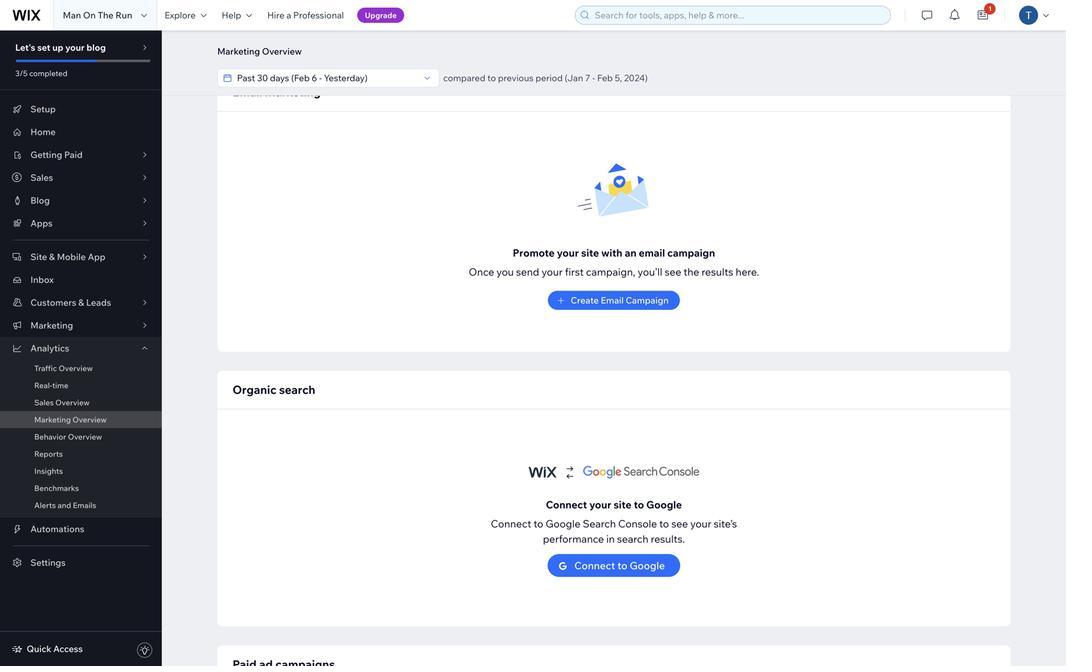 Task type: describe. For each thing, give the bounding box(es) containing it.
console
[[618, 518, 657, 530]]

marketing
[[265, 85, 321, 99]]

traffic overview link
[[0, 360, 162, 377]]

setup
[[30, 103, 56, 115]]

real-time link
[[0, 377, 162, 394]]

your up search on the bottom of the page
[[590, 499, 612, 511]]

explore
[[165, 10, 196, 21]]

a
[[287, 10, 291, 21]]

your left the site's
[[691, 518, 712, 530]]

period
[[536, 72, 563, 83]]

1 vertical spatial connect
[[491, 518, 531, 530]]

professional
[[293, 10, 344, 21]]

up
[[52, 42, 63, 53]]

overview for traffic overview link at the bottom left of page
[[59, 364, 93, 373]]

benchmarks link
[[0, 480, 162, 497]]

getting
[[30, 149, 62, 160]]

your inside sidebar 'element'
[[65, 42, 85, 53]]

marketing overview for the marketing overview link
[[34, 415, 107, 425]]

man on the run
[[63, 10, 132, 21]]

report
[[268, 27, 297, 38]]

1 button
[[969, 0, 997, 30]]

an
[[625, 247, 637, 259]]

site for search
[[614, 499, 632, 511]]

feb
[[597, 72, 613, 83]]

(jan
[[565, 72, 583, 83]]

quick access button
[[11, 644, 83, 655]]

getting paid
[[30, 149, 83, 160]]

sales for sales overview
[[34, 398, 54, 408]]

site
[[30, 251, 47, 262]]

upgrade
[[365, 10, 397, 20]]

overview for sales overview link
[[55, 398, 90, 408]]

marketing overview button
[[211, 42, 308, 61]]

inbox
[[30, 274, 54, 285]]

google inside connect to google button
[[630, 560, 665, 572]]

alerts and emails
[[34, 501, 96, 510]]

full
[[251, 27, 266, 38]]

alerts and emails link
[[0, 497, 162, 514]]

campaign
[[626, 295, 669, 306]]

run
[[116, 10, 132, 21]]

organic search
[[233, 383, 315, 397]]

0 vertical spatial email
[[233, 85, 263, 99]]

1 vertical spatial google
[[546, 518, 581, 530]]

help
[[222, 10, 241, 21]]

results.
[[651, 533, 685, 546]]

overview for the marketing overview link
[[73, 415, 107, 425]]

analytics
[[30, 343, 69, 354]]

campaign,
[[586, 266, 636, 278]]

real-
[[34, 381, 52, 390]]

to up console
[[634, 499, 644, 511]]

-
[[592, 72, 595, 83]]

automations
[[30, 524, 84, 535]]

access
[[53, 644, 83, 655]]

organic
[[233, 383, 277, 397]]

once
[[469, 266, 494, 278]]

insights
[[34, 467, 63, 476]]

campaign
[[668, 247, 715, 259]]

your up first
[[557, 247, 579, 259]]

time
[[52, 381, 68, 390]]

blog
[[30, 195, 50, 206]]

real-time
[[34, 381, 68, 390]]

completed
[[29, 69, 67, 78]]

0 vertical spatial google
[[647, 499, 682, 511]]

search
[[583, 518, 616, 530]]

email inside button
[[601, 295, 624, 306]]

behavior overview
[[34, 432, 102, 442]]

quick access
[[27, 644, 83, 655]]

site's
[[714, 518, 737, 530]]

2024)
[[624, 72, 648, 83]]

let's
[[15, 42, 35, 53]]

marketing for marketing overview button
[[217, 46, 260, 57]]

5,
[[615, 72, 622, 83]]

promote
[[513, 247, 555, 259]]

compared
[[443, 72, 486, 83]]

hire
[[267, 10, 285, 21]]

compared to previous period (jan 7 - feb 5, 2024)
[[443, 72, 648, 83]]

paid
[[64, 149, 83, 160]]

sidebar element
[[0, 30, 162, 666]]

connect your site to google connect to google search console to see your site's performance in search results.
[[491, 499, 737, 546]]

marketing overview for marketing overview button
[[217, 46, 302, 57]]

upgrade button
[[357, 8, 404, 23]]

emails
[[73, 501, 96, 510]]

site & mobile app button
[[0, 246, 162, 268]]

inbox link
[[0, 268, 162, 291]]

let's set up your blog
[[15, 42, 106, 53]]

customers
[[30, 297, 76, 308]]

analytics button
[[0, 337, 162, 360]]

app
[[88, 251, 105, 262]]

apps button
[[0, 212, 162, 235]]

to up performance
[[534, 518, 543, 530]]

your left first
[[542, 266, 563, 278]]



Task type: vqa. For each thing, say whether or not it's contained in the screenshot.
submit Set Up Automation
no



Task type: locate. For each thing, give the bounding box(es) containing it.
2 vertical spatial marketing
[[34, 415, 71, 425]]

marketing overview down full
[[217, 46, 302, 57]]

marketing inside button
[[217, 46, 260, 57]]

see full report
[[233, 27, 297, 38]]

2 vertical spatial google
[[630, 560, 665, 572]]

customers & leads button
[[0, 291, 162, 314]]

0 horizontal spatial search
[[279, 383, 315, 397]]

1 vertical spatial &
[[78, 297, 84, 308]]

set
[[37, 42, 50, 53]]

insights link
[[0, 463, 162, 480]]

sales inside sales overview link
[[34, 398, 54, 408]]

results
[[702, 266, 734, 278]]

to up results.
[[660, 518, 669, 530]]

behavior
[[34, 432, 66, 442]]

1 horizontal spatial email
[[601, 295, 624, 306]]

google up console
[[647, 499, 682, 511]]

1 vertical spatial email
[[601, 295, 624, 306]]

on
[[83, 10, 96, 21]]

Search for tools, apps, help & more... field
[[591, 6, 887, 24]]

& inside the customers & leads dropdown button
[[78, 297, 84, 308]]

overview inside button
[[262, 46, 302, 57]]

you'll
[[638, 266, 663, 278]]

marketing
[[217, 46, 260, 57], [30, 320, 73, 331], [34, 415, 71, 425]]

3/5 completed
[[15, 69, 67, 78]]

& for site
[[49, 251, 55, 262]]

see left 'the'
[[665, 266, 682, 278]]

promote your site with an email campaign once you send your first campaign, you'll see the results here.
[[469, 247, 759, 278]]

sales overview
[[34, 398, 90, 408]]

your right up
[[65, 42, 85, 53]]

see up results.
[[672, 518, 688, 530]]

None field
[[233, 69, 420, 87]]

see inside promote your site with an email campaign once you send your first campaign, you'll see the results here.
[[665, 266, 682, 278]]

site
[[581, 247, 599, 259], [614, 499, 632, 511]]

settings
[[30, 557, 66, 568]]

1 horizontal spatial &
[[78, 297, 84, 308]]

overview up behavior overview link
[[73, 415, 107, 425]]

site for marketing
[[581, 247, 599, 259]]

sales inside sales dropdown button
[[30, 172, 53, 183]]

email
[[233, 85, 263, 99], [601, 295, 624, 306]]

marketing down customers
[[30, 320, 73, 331]]

sales up blog
[[30, 172, 53, 183]]

see
[[665, 266, 682, 278], [672, 518, 688, 530]]

overview up the marketing overview link
[[55, 398, 90, 408]]

and
[[58, 501, 71, 510]]

connect to google button
[[548, 554, 680, 577]]

marketing overview up behavior overview
[[34, 415, 107, 425]]

1 horizontal spatial site
[[614, 499, 632, 511]]

0 vertical spatial see
[[665, 266, 682, 278]]

& left leads
[[78, 297, 84, 308]]

create
[[571, 295, 599, 306]]

0 vertical spatial sales
[[30, 172, 53, 183]]

email right create
[[601, 295, 624, 306]]

search down console
[[617, 533, 649, 546]]

0 horizontal spatial email
[[233, 85, 263, 99]]

customers & leads
[[30, 297, 111, 308]]

send
[[516, 266, 539, 278]]

home
[[30, 126, 56, 137]]

blog
[[87, 42, 106, 53]]

0 horizontal spatial site
[[581, 247, 599, 259]]

search right 'organic'
[[279, 383, 315, 397]]

sales down 'real-'
[[34, 398, 54, 408]]

1
[[989, 5, 992, 13]]

overview
[[262, 46, 302, 57], [59, 364, 93, 373], [55, 398, 90, 408], [73, 415, 107, 425], [68, 432, 102, 442]]

alerts
[[34, 501, 56, 510]]

the
[[684, 266, 699, 278]]

getting paid button
[[0, 143, 162, 166]]

with
[[601, 247, 623, 259]]

1 vertical spatial marketing
[[30, 320, 73, 331]]

see inside connect your site to google connect to google search console to see your site's performance in search results.
[[672, 518, 688, 530]]

home link
[[0, 121, 162, 143]]

connect inside connect to google button
[[575, 560, 615, 572]]

marketing overview link
[[0, 411, 162, 428]]

first
[[565, 266, 584, 278]]

0 vertical spatial site
[[581, 247, 599, 259]]

to inside button
[[618, 560, 628, 572]]

overview down the marketing overview link
[[68, 432, 102, 442]]

sales overview link
[[0, 394, 162, 411]]

1 vertical spatial see
[[672, 518, 688, 530]]

reports
[[34, 449, 63, 459]]

marketing up the behavior
[[34, 415, 71, 425]]

reports link
[[0, 446, 162, 463]]

overview for marketing overview button
[[262, 46, 302, 57]]

1 vertical spatial site
[[614, 499, 632, 511]]

marketing button
[[0, 314, 162, 337]]

email down marketing overview button
[[233, 85, 263, 99]]

overview down report
[[262, 46, 302, 57]]

google down results.
[[630, 560, 665, 572]]

in
[[606, 533, 615, 546]]

1 horizontal spatial marketing overview
[[217, 46, 302, 57]]

connect for connect to google
[[575, 560, 615, 572]]

apps
[[30, 218, 53, 229]]

man
[[63, 10, 81, 21]]

0 vertical spatial &
[[49, 251, 55, 262]]

google
[[647, 499, 682, 511], [546, 518, 581, 530], [630, 560, 665, 572]]

0 vertical spatial marketing overview
[[217, 46, 302, 57]]

overview for behavior overview link
[[68, 432, 102, 442]]

search inside connect your site to google connect to google search console to see your site's performance in search results.
[[617, 533, 649, 546]]

& inside site & mobile app dropdown button
[[49, 251, 55, 262]]

marketing overview inside button
[[217, 46, 302, 57]]

0 vertical spatial connect
[[546, 499, 587, 511]]

traffic
[[34, 364, 57, 373]]

& for customers
[[78, 297, 84, 308]]

1 vertical spatial marketing overview
[[34, 415, 107, 425]]

site left with
[[581, 247, 599, 259]]

sales for sales
[[30, 172, 53, 183]]

traffic overview
[[34, 364, 93, 373]]

0 vertical spatial search
[[279, 383, 315, 397]]

to left previous
[[488, 72, 496, 83]]

1 horizontal spatial search
[[617, 533, 649, 546]]

settings link
[[0, 552, 162, 574]]

connect
[[546, 499, 587, 511], [491, 518, 531, 530], [575, 560, 615, 572]]

sales button
[[0, 166, 162, 189]]

create email campaign
[[571, 295, 669, 306]]

marketing overview inside sidebar 'element'
[[34, 415, 107, 425]]

site up console
[[614, 499, 632, 511]]

overview up 'real-time' 'link' at left
[[59, 364, 93, 373]]

2 vertical spatial connect
[[575, 560, 615, 572]]

marketing for the marketing overview link
[[34, 415, 71, 425]]

marketing inside dropdown button
[[30, 320, 73, 331]]

behavior overview link
[[0, 428, 162, 446]]

to down console
[[618, 560, 628, 572]]

0 horizontal spatial marketing overview
[[34, 415, 107, 425]]

blog button
[[0, 189, 162, 212]]

to
[[488, 72, 496, 83], [634, 499, 644, 511], [534, 518, 543, 530], [660, 518, 669, 530], [618, 560, 628, 572]]

your
[[65, 42, 85, 53], [557, 247, 579, 259], [542, 266, 563, 278], [590, 499, 612, 511], [691, 518, 712, 530]]

leads
[[86, 297, 111, 308]]

site inside promote your site with an email campaign once you send your first campaign, you'll see the results here.
[[581, 247, 599, 259]]

hire a professional
[[267, 10, 344, 21]]

0 horizontal spatial &
[[49, 251, 55, 262]]

google up performance
[[546, 518, 581, 530]]

0 vertical spatial marketing
[[217, 46, 260, 57]]

marketing down 'see'
[[217, 46, 260, 57]]

3/5
[[15, 69, 28, 78]]

site & mobile app
[[30, 251, 105, 262]]

1 vertical spatial sales
[[34, 398, 54, 408]]

connect for connect your site to google connect to google search console to see your site's performance in search results.
[[546, 499, 587, 511]]

see full report button
[[233, 27, 297, 39]]

site inside connect your site to google connect to google search console to see your site's performance in search results.
[[614, 499, 632, 511]]

connect to google
[[575, 560, 665, 572]]

& right site
[[49, 251, 55, 262]]

quick
[[27, 644, 51, 655]]

create email campaign button
[[548, 291, 680, 310]]

previous
[[498, 72, 534, 83]]

the
[[98, 10, 114, 21]]

1 vertical spatial search
[[617, 533, 649, 546]]

here.
[[736, 266, 759, 278]]

setup link
[[0, 98, 162, 121]]

performance
[[543, 533, 604, 546]]



